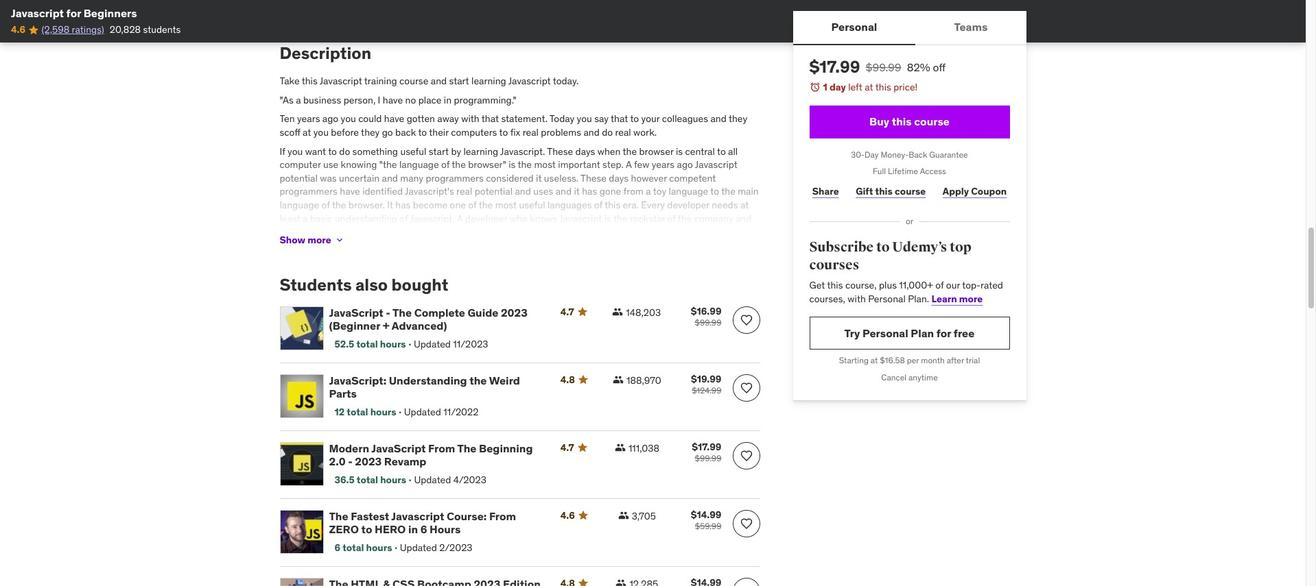 Task type: locate. For each thing, give the bounding box(es) containing it.
top
[[950, 239, 972, 256]]

language
[[399, 159, 439, 171], [669, 186, 708, 198], [280, 199, 319, 211]]

0 horizontal spatial most
[[495, 199, 517, 211]]

2 horizontal spatial in
[[444, 94, 452, 106]]

0 vertical spatial most
[[534, 159, 556, 171]]

$99.99 up $14.99
[[695, 454, 722, 464]]

1 horizontal spatial ago
[[677, 159, 693, 171]]

xsmall image for javascript: understanding the weird parts
[[613, 375, 624, 386]]

also
[[356, 275, 388, 296]]

- inside javascript - the complete guide 2023 (beginner + advanced)
[[386, 306, 391, 320]]

0 horizontal spatial days
[[576, 145, 595, 158]]

0 horizontal spatial a
[[296, 94, 301, 106]]

developer down one
[[465, 212, 508, 225]]

lifetime
[[888, 166, 918, 177]]

personal up $16.58
[[863, 327, 909, 340]]

$17.99
[[810, 56, 860, 78], [692, 441, 722, 454]]

useful
[[400, 145, 427, 158], [519, 199, 545, 211]]

total
[[357, 339, 378, 351], [347, 407, 368, 419], [357, 474, 378, 487], [343, 542, 364, 555]]

1 horizontal spatial the
[[393, 306, 412, 320]]

more down the basic
[[308, 234, 331, 246]]

1 horizontal spatial from
[[489, 510, 516, 524]]

learn
[[932, 293, 957, 305]]

course down lifetime
[[895, 185, 926, 198]]

total down zero
[[343, 542, 364, 555]]

start up programming."
[[449, 75, 469, 87]]

1 horizontal spatial potential
[[475, 186, 513, 198]]

0 horizontal spatial years
[[297, 113, 320, 125]]

become
[[413, 199, 448, 211]]

1 vertical spatial the
[[457, 442, 477, 456]]

1 vertical spatial useful
[[519, 199, 545, 211]]

updated
[[414, 339, 451, 351], [404, 407, 441, 419], [414, 474, 451, 487], [400, 542, 437, 555]]

this down $17.99 $99.99 82% off at the right top
[[876, 81, 891, 93]]

teams
[[954, 20, 988, 34]]

1 vertical spatial personal
[[868, 293, 906, 305]]

javascript up updated 2/2023
[[391, 510, 444, 524]]

2 vertical spatial personal
[[863, 327, 909, 340]]

and right colleagues
[[711, 113, 727, 125]]

this for get
[[827, 280, 843, 292]]

of up the basic
[[322, 199, 330, 211]]

2 that from the left
[[611, 113, 628, 125]]

1 horizontal spatial with
[[848, 293, 866, 305]]

$99.99 for $16.99 $99.99
[[695, 318, 722, 328]]

2 vertical spatial language
[[280, 199, 319, 211]]

teams button
[[916, 11, 1026, 44]]

hours down "javascript:"
[[370, 407, 396, 419]]

0 vertical spatial a
[[296, 94, 301, 106]]

buy
[[870, 115, 890, 128]]

1 horizontal spatial these
[[581, 172, 607, 184]]

12
[[335, 407, 345, 419]]

the left 'fastest'
[[329, 510, 348, 524]]

has left gone
[[582, 186, 597, 198]]

they up all
[[729, 113, 747, 125]]

0 vertical spatial potential
[[280, 172, 318, 184]]

this inside get this course, plus 11,000+ of our top-rated courses, with personal plan.
[[827, 280, 843, 292]]

1 vertical spatial do
[[339, 145, 350, 158]]

for
[[66, 6, 81, 20], [937, 327, 951, 340]]

this
[[302, 75, 318, 87], [876, 81, 891, 93], [892, 115, 912, 128], [875, 185, 893, 198], [605, 199, 621, 211], [827, 280, 843, 292]]

starting at $16.58 per month after trial cancel anytime
[[839, 356, 980, 383]]

wishlist image
[[740, 314, 753, 327], [740, 382, 753, 395], [740, 517, 753, 531]]

real down statement.
[[523, 126, 539, 139]]

$17.99 for $17.99 $99.99
[[692, 441, 722, 454]]

0 horizontal spatial they
[[361, 126, 380, 139]]

zero
[[329, 523, 359, 537]]

course inside gift this course link
[[895, 185, 926, 198]]

1 vertical spatial -
[[348, 455, 353, 469]]

0 vertical spatial 2023
[[501, 306, 528, 320]]

a left few
[[626, 159, 632, 171]]

0 vertical spatial -
[[386, 306, 391, 320]]

4.7
[[560, 306, 574, 318], [560, 442, 574, 454]]

courses,
[[810, 293, 846, 305]]

start down "their"
[[429, 145, 449, 158]]

6
[[421, 523, 427, 537], [335, 542, 341, 555]]

1 horizontal spatial javascript.
[[500, 145, 545, 158]]

0 horizontal spatial -
[[348, 455, 353, 469]]

of left our
[[936, 280, 944, 292]]

price!
[[894, 81, 918, 93]]

of right one
[[468, 199, 477, 211]]

3 wishlist image from the top
[[740, 517, 753, 531]]

share button
[[810, 178, 842, 205]]

11/2023
[[453, 339, 488, 351]]

say
[[594, 113, 609, 125]]

the up few
[[623, 145, 637, 158]]

1 vertical spatial by
[[376, 226, 386, 238]]

0 horizontal spatial language
[[280, 199, 319, 211]]

- inside "modern javascript from the beginning 2.0 - 2023 revamp"
[[348, 455, 353, 469]]

back
[[909, 149, 928, 160]]

6 down zero
[[335, 542, 341, 555]]

years
[[297, 113, 320, 125], [652, 159, 675, 171]]

javascript's
[[405, 186, 454, 198]]

it up languages
[[574, 186, 580, 198]]

52.5 total hours
[[335, 339, 406, 351]]

beginners
[[84, 6, 137, 20]]

days
[[576, 145, 595, 158], [609, 172, 629, 184]]

- right 2.0
[[348, 455, 353, 469]]

more inside button
[[308, 234, 331, 246]]

ten
[[280, 113, 295, 125]]

total down (beginner
[[357, 339, 378, 351]]

a right "as
[[296, 94, 301, 106]]

tab list
[[793, 11, 1026, 45]]

4.7 for javascript - the complete guide 2023 (beginner + advanced)
[[560, 306, 574, 318]]

2023 up 36.5 total hours
[[355, 455, 382, 469]]

you
[[341, 113, 356, 125], [577, 113, 592, 125], [313, 126, 329, 139], [288, 145, 303, 158]]

years down browser
[[652, 159, 675, 171]]

xsmall image inside show more button
[[334, 235, 345, 246]]

$17.99 $99.99
[[692, 441, 722, 464]]

wishlist image
[[740, 450, 753, 463], [740, 585, 753, 587]]

it
[[387, 199, 393, 211]]

0 vertical spatial $17.99
[[810, 56, 860, 78]]

days up the important
[[576, 145, 595, 158]]

1 vertical spatial potential
[[475, 186, 513, 198]]

0 vertical spatial wishlist image
[[740, 314, 753, 327]]

ratings)
[[72, 24, 104, 36]]

language up least
[[280, 199, 319, 211]]

1 vertical spatial wishlist image
[[740, 585, 753, 587]]

wishlist image for javascript: understanding the weird parts
[[740, 382, 753, 395]]

have
[[383, 94, 403, 106], [384, 113, 404, 125], [340, 186, 360, 198]]

toy
[[653, 186, 667, 198]]

gotten
[[407, 113, 435, 125]]

javascript
[[11, 6, 64, 20], [320, 75, 362, 87], [508, 75, 551, 87], [695, 159, 738, 171], [560, 212, 602, 225], [391, 510, 444, 524]]

most up who
[[495, 199, 517, 211]]

xsmall image
[[334, 235, 345, 246], [612, 307, 623, 318], [613, 375, 624, 386], [618, 511, 629, 522], [616, 579, 627, 587]]

javascript inside the fastest javascript course: from zero to hero in 6 hours
[[391, 510, 444, 524]]

plan
[[911, 327, 934, 340]]

subscribe to udemy's top courses
[[810, 239, 972, 274]]

the up 4/2023
[[457, 442, 477, 456]]

javascript. down the become
[[410, 212, 455, 225]]

hours down revamp
[[380, 474, 406, 487]]

this inside button
[[892, 115, 912, 128]]

1 horizontal spatial 6
[[421, 523, 427, 537]]

xsmall image
[[615, 443, 626, 454]]

hours down hero
[[366, 542, 392, 555]]

useful down back
[[400, 145, 427, 158]]

course,
[[846, 280, 877, 292]]

1 vertical spatial years
[[652, 159, 675, 171]]

work.
[[634, 126, 657, 139]]

share
[[812, 185, 839, 198]]

0 horizontal spatial 4.6
[[11, 24, 26, 36]]

0 vertical spatial $99.99
[[866, 60, 902, 74]]

javascript down central
[[695, 159, 738, 171]]

0 vertical spatial a
[[626, 159, 632, 171]]

browser"
[[468, 159, 506, 171]]

from inside the fastest javascript course: from zero to hero in 6 hours
[[489, 510, 516, 524]]

it up uses
[[536, 172, 542, 184]]

-
[[386, 306, 391, 320], [348, 455, 353, 469]]

1 vertical spatial they
[[361, 126, 380, 139]]

do down before
[[339, 145, 350, 158]]

2023 right guide
[[501, 306, 528, 320]]

1 wishlist image from the top
[[740, 314, 753, 327]]

by down understanding
[[376, 226, 386, 238]]

javascript down students also bought
[[329, 306, 384, 320]]

hours for javascript
[[380, 474, 406, 487]]

wishlist image right $59.99
[[740, 517, 753, 531]]

4.7 for modern javascript from the beginning 2.0 - 2023 revamp
[[560, 442, 574, 454]]

$59.99
[[695, 522, 722, 532]]

0 vertical spatial by
[[451, 145, 461, 158]]

uncertain
[[339, 172, 380, 184]]

the left browser"
[[452, 159, 466, 171]]

at
[[865, 81, 873, 93], [303, 126, 311, 139], [741, 199, 749, 211], [871, 356, 878, 366]]

4.7 up 4.8
[[560, 306, 574, 318]]

4.7 left xsmall image
[[560, 442, 574, 454]]

0 vertical spatial have
[[383, 94, 403, 106]]

money-
[[881, 149, 909, 160]]

a right least
[[303, 212, 308, 225]]

1 vertical spatial from
[[489, 510, 516, 524]]

$16.58
[[880, 356, 905, 366]]

xsmall image for the fastest javascript course: from zero to hero in 6 hours
[[618, 511, 629, 522]]

ago
[[322, 113, 339, 125], [677, 159, 693, 171]]

course inside take this javascript training course and start learning javascript today. "as a business person, i have no place in programming." ten years ago you could have gotten away with that statement. today you say that to your colleagues and they scoff at you before they go back to their computers to fix real problems and do real work. if you want to do something useful start by learning javascript. these days when the browser is central to all computer use knowing "the language of the browser" is the most important step. a few years ago javascript potential was uncertain and many programmers considered it useless. these days however competent programmers have identified javascript's real potential and uses and it has gone from a toy language to the main language of the browser. it has become one of the most useful languages of this era. every developer needs at least a basic understanding of javascript. a developer who knows javascript is the rockstar of the company and is in constant demand by employers.
[[400, 75, 429, 87]]

at left $16.58
[[871, 356, 878, 366]]

real up one
[[456, 186, 472, 198]]

1 vertical spatial ago
[[677, 159, 693, 171]]

off
[[933, 60, 946, 74]]

1 vertical spatial a
[[646, 186, 651, 198]]

this right gift
[[875, 185, 893, 198]]

0 horizontal spatial 6
[[335, 542, 341, 555]]

0 horizontal spatial programmers
[[280, 186, 338, 198]]

2 vertical spatial the
[[329, 510, 348, 524]]

the fastest javascript course: from zero to hero in 6 hours
[[329, 510, 516, 537]]

1 vertical spatial for
[[937, 327, 951, 340]]

competent
[[669, 172, 716, 184]]

1 horizontal spatial $17.99
[[810, 56, 860, 78]]

2023 inside javascript - the complete guide 2023 (beginner + advanced)
[[501, 306, 528, 320]]

1 vertical spatial 2023
[[355, 455, 382, 469]]

hours down +
[[380, 339, 406, 351]]

3,705
[[632, 511, 656, 523]]

many
[[400, 172, 423, 184]]

in down least
[[289, 226, 297, 238]]

0 vertical spatial they
[[729, 113, 747, 125]]

to inside the fastest javascript course: from zero to hero in 6 hours
[[361, 523, 372, 537]]

1 horizontal spatial do
[[602, 126, 613, 139]]

0 vertical spatial with
[[461, 113, 480, 125]]

1 horizontal spatial more
[[959, 293, 983, 305]]

starting
[[839, 356, 869, 366]]

for up (2,598 ratings)
[[66, 6, 81, 20]]

more down top-
[[959, 293, 983, 305]]

1 horizontal spatial programmers
[[426, 172, 484, 184]]

- down also
[[386, 306, 391, 320]]

0 horizontal spatial from
[[428, 442, 455, 456]]

have down uncertain on the left top of page
[[340, 186, 360, 198]]

$14.99
[[691, 509, 722, 522]]

language up many
[[399, 159, 439, 171]]

0 vertical spatial personal
[[832, 20, 877, 34]]

1 vertical spatial start
[[429, 145, 449, 158]]

guarantee
[[930, 149, 968, 160]]

course inside buy this course button
[[914, 115, 950, 128]]

your
[[641, 113, 660, 125]]

javascript. down the "fix"
[[500, 145, 545, 158]]

the right +
[[393, 306, 412, 320]]

course up back
[[914, 115, 950, 128]]

1 vertical spatial 4.7
[[560, 442, 574, 454]]

1 vertical spatial more
[[959, 293, 983, 305]]

course for buy this course
[[914, 115, 950, 128]]

xsmall image for javascript - the complete guide 2023 (beginner + advanced)
[[612, 307, 623, 318]]

hours for -
[[380, 339, 406, 351]]

ago up the competent on the right of page
[[677, 159, 693, 171]]

you up 'want'
[[313, 126, 329, 139]]

by down the computers
[[451, 145, 461, 158]]

month
[[921, 356, 945, 366]]

every
[[641, 199, 665, 211]]

of inside get this course, plus 11,000+ of our top-rated courses, with personal plan.
[[936, 280, 944, 292]]

0 horizontal spatial the
[[329, 510, 348, 524]]

total right 12
[[347, 407, 368, 419]]

access
[[920, 166, 946, 177]]

is up considered
[[509, 159, 516, 171]]

1 that from the left
[[482, 113, 499, 125]]

2 vertical spatial course
[[895, 185, 926, 198]]

real left work. at top left
[[615, 126, 631, 139]]

1 horizontal spatial by
[[451, 145, 461, 158]]

from
[[428, 442, 455, 456], [489, 510, 516, 524]]

2 vertical spatial a
[[303, 212, 308, 225]]

0 vertical spatial useful
[[400, 145, 427, 158]]

0 vertical spatial 6
[[421, 523, 427, 537]]

0 horizontal spatial for
[[66, 6, 81, 20]]

30-day money-back guarantee full lifetime access
[[851, 149, 968, 177]]

1 vertical spatial in
[[289, 226, 297, 238]]

1 horizontal spatial language
[[399, 159, 439, 171]]

course
[[400, 75, 429, 87], [914, 115, 950, 128], [895, 185, 926, 198]]

basic
[[310, 212, 333, 225]]

do down say
[[602, 126, 613, 139]]

alarm image
[[810, 82, 821, 93]]

2 vertical spatial $99.99
[[695, 454, 722, 464]]

0 vertical spatial programmers
[[426, 172, 484, 184]]

1 horizontal spatial real
[[523, 126, 539, 139]]

$99.99 inside $16.99 $99.99
[[695, 318, 722, 328]]

javascript inside "modern javascript from the beginning 2.0 - 2023 revamp"
[[371, 442, 426, 456]]

$99.99 inside $17.99 $99.99
[[695, 454, 722, 464]]

2 vertical spatial in
[[408, 523, 418, 537]]

20,828
[[110, 24, 141, 36]]

2 vertical spatial have
[[340, 186, 360, 198]]

updated down advanced)
[[414, 339, 451, 351]]

in right place
[[444, 94, 452, 106]]

personal button
[[793, 11, 916, 44]]

6 inside the fastest javascript course: from zero to hero in 6 hours
[[421, 523, 427, 537]]

in right hero
[[408, 523, 418, 537]]

these down problems
[[547, 145, 573, 158]]

of up employers.
[[400, 212, 408, 225]]

1 horizontal spatial that
[[611, 113, 628, 125]]

do
[[602, 126, 613, 139], [339, 145, 350, 158]]

a down one
[[457, 212, 463, 225]]

2 4.7 from the top
[[560, 442, 574, 454]]

training
[[364, 75, 397, 87]]

browser.
[[349, 199, 385, 211]]

1 horizontal spatial a
[[626, 159, 632, 171]]

updated down javascript: understanding the weird parts
[[404, 407, 441, 419]]

could
[[358, 113, 382, 125]]

36.5
[[335, 474, 355, 487]]

days down step. at the left of page
[[609, 172, 629, 184]]

programmers down was
[[280, 186, 338, 198]]

20,828 students
[[110, 24, 181, 36]]

the left weird
[[470, 374, 487, 388]]

1 vertical spatial javascript
[[371, 442, 426, 456]]

2 wishlist image from the top
[[740, 382, 753, 395]]

1 horizontal spatial days
[[609, 172, 629, 184]]

0 vertical spatial javascript.
[[500, 145, 545, 158]]

1 horizontal spatial developer
[[667, 199, 710, 211]]

personal inside button
[[832, 20, 877, 34]]

with down course,
[[848, 293, 866, 305]]

advanced)
[[392, 319, 447, 333]]

by
[[451, 145, 461, 158], [376, 226, 386, 238]]

to up 6 total hours
[[361, 523, 372, 537]]

1 vertical spatial it
[[574, 186, 580, 198]]

gift
[[856, 185, 873, 198]]

programmers up one
[[426, 172, 484, 184]]

1 horizontal spatial in
[[408, 523, 418, 537]]

$99.99 inside $17.99 $99.99 82% off
[[866, 60, 902, 74]]

javascript up (2,598
[[11, 6, 64, 20]]

ago up before
[[322, 113, 339, 125]]

it
[[536, 172, 542, 184], [574, 186, 580, 198]]

with inside take this javascript training course and start learning javascript today. "as a business person, i have no place in programming." ten years ago you could have gotten away with that statement. today you say that to your colleagues and they scoff at you before they go back to their computers to fix real problems and do real work. if you want to do something useful start by learning javascript. these days when the browser is central to all computer use knowing "the language of the browser" is the most important step. a few years ago javascript potential was uncertain and many programmers considered it useless. these days however competent programmers have identified javascript's real potential and uses and it has gone from a toy language to the main language of the browser. it has become one of the most useful languages of this era. every developer needs at least a basic understanding of javascript. a developer who knows javascript is the rockstar of the company and is in constant demand by employers.
[[461, 113, 480, 125]]

1 4.7 from the top
[[560, 306, 574, 318]]

try personal plan for free
[[845, 327, 975, 340]]

of down gone
[[594, 199, 603, 211]]

1 vertical spatial $99.99
[[695, 318, 722, 328]]

learning up browser"
[[464, 145, 498, 158]]

0 vertical spatial these
[[547, 145, 573, 158]]

wishlist image for the fastest javascript course: from zero to hero in 6 hours
[[740, 517, 753, 531]]

4.6
[[11, 24, 26, 36], [560, 510, 575, 522]]

a left the toy at top
[[646, 186, 651, 198]]

0 vertical spatial it
[[536, 172, 542, 184]]



Task type: describe. For each thing, give the bounding box(es) containing it.
weird
[[489, 374, 520, 388]]

at down main
[[741, 199, 749, 211]]

1 vertical spatial a
[[457, 212, 463, 225]]

$124.99
[[692, 386, 722, 396]]

is left central
[[676, 145, 683, 158]]

modern javascript from the beginning 2.0 - 2023 revamp
[[329, 442, 533, 469]]

parts
[[329, 387, 357, 401]]

to inside subscribe to udemy's top courses
[[876, 239, 890, 256]]

total for javascript
[[357, 339, 378, 351]]

statement.
[[501, 113, 548, 125]]

employers.
[[389, 226, 436, 238]]

least
[[280, 212, 300, 225]]

before
[[331, 126, 359, 139]]

1 vertical spatial most
[[495, 199, 517, 211]]

with inside get this course, plus 11,000+ of our top-rated courses, with personal plan.
[[848, 293, 866, 305]]

something
[[353, 145, 398, 158]]

back
[[395, 126, 416, 139]]

and down 'useless.'
[[556, 186, 572, 198]]

0 horizontal spatial javascript.
[[410, 212, 455, 225]]

1 horizontal spatial it
[[574, 186, 580, 198]]

is down least
[[280, 226, 287, 238]]

the left company
[[678, 212, 692, 225]]

0 vertical spatial do
[[602, 126, 613, 139]]

identified
[[362, 186, 403, 198]]

this down gone
[[605, 199, 621, 211]]

hero
[[375, 523, 406, 537]]

the inside the fastest javascript course: from zero to hero in 6 hours
[[329, 510, 348, 524]]

$99.99 for $17.99 $99.99 82% off
[[866, 60, 902, 74]]

uses
[[533, 186, 553, 198]]

computer
[[280, 159, 321, 171]]

scoff
[[280, 126, 300, 139]]

apply coupon button
[[940, 178, 1010, 205]]

left
[[848, 81, 863, 93]]

javascript - the complete guide 2023 (beginner + advanced)
[[329, 306, 528, 333]]

after
[[947, 356, 964, 366]]

javascript:
[[329, 374, 387, 388]]

this for buy
[[892, 115, 912, 128]]

1 vertical spatial these
[[581, 172, 607, 184]]

if
[[280, 145, 285, 158]]

1 day left at this price!
[[823, 81, 918, 93]]

buy this course
[[870, 115, 950, 128]]

tab list containing personal
[[793, 11, 1026, 45]]

bought
[[391, 275, 448, 296]]

course:
[[447, 510, 487, 524]]

students
[[280, 275, 352, 296]]

1 horizontal spatial useful
[[519, 199, 545, 211]]

$19.99 $124.99
[[691, 373, 722, 396]]

main
[[738, 186, 759, 198]]

the inside javascript - the complete guide 2023 (beginner + advanced)
[[393, 306, 412, 320]]

at right left
[[865, 81, 873, 93]]

from inside "modern javascript from the beginning 2.0 - 2023 revamp"
[[428, 442, 455, 456]]

their
[[429, 126, 449, 139]]

subscribe
[[810, 239, 874, 256]]

"as
[[280, 94, 294, 106]]

0 vertical spatial years
[[297, 113, 320, 125]]

0 horizontal spatial in
[[289, 226, 297, 238]]

gone
[[600, 186, 621, 198]]

javascript up business
[[320, 75, 362, 87]]

1 vertical spatial 6
[[335, 542, 341, 555]]

hours for fastest
[[366, 542, 392, 555]]

try
[[845, 327, 860, 340]]

1 horizontal spatial years
[[652, 159, 675, 171]]

you up before
[[341, 113, 356, 125]]

0 horizontal spatial useful
[[400, 145, 427, 158]]

1 vertical spatial learning
[[464, 145, 498, 158]]

52.5
[[335, 339, 354, 351]]

you right if
[[288, 145, 303, 158]]

revamp
[[384, 455, 427, 469]]

1 horizontal spatial 4.6
[[560, 510, 575, 522]]

$17.99 for $17.99 $99.99 82% off
[[810, 56, 860, 78]]

the down era.
[[614, 212, 628, 225]]

to down gotten
[[418, 126, 427, 139]]

2 wishlist image from the top
[[740, 585, 753, 587]]

learn more link
[[932, 293, 983, 305]]

full
[[873, 166, 886, 177]]

12 total hours
[[335, 407, 396, 419]]

0 vertical spatial 4.6
[[11, 24, 26, 36]]

and down "the
[[382, 172, 398, 184]]

at inside starting at $16.58 per month after trial cancel anytime
[[871, 356, 878, 366]]

1 horizontal spatial they
[[729, 113, 747, 125]]

$19.99
[[691, 373, 722, 386]]

updated for revamp
[[414, 474, 451, 487]]

and up place
[[431, 75, 447, 87]]

rockstar
[[630, 212, 665, 225]]

coupon
[[971, 185, 1007, 198]]

javascript: understanding the weird parts link
[[329, 374, 544, 401]]

needs
[[712, 199, 738, 211]]

the up needs
[[721, 186, 736, 198]]

learn more
[[932, 293, 983, 305]]

of up javascript's
[[441, 159, 450, 171]]

who
[[510, 212, 528, 225]]

$99.99 for $17.99 $99.99
[[695, 454, 722, 464]]

personal inside get this course, plus 11,000+ of our top-rated courses, with personal plan.
[[868, 293, 906, 305]]

updated for in
[[400, 542, 437, 555]]

6 total hours
[[335, 542, 392, 555]]

(2,598
[[42, 24, 69, 36]]

i
[[378, 94, 381, 106]]

gift this course
[[856, 185, 926, 198]]

0 horizontal spatial it
[[536, 172, 542, 184]]

the fastest javascript course: from zero to hero in 6 hours link
[[329, 510, 544, 537]]

take
[[280, 75, 300, 87]]

2 horizontal spatial language
[[669, 186, 708, 198]]

javascript - the complete guide 2023 (beginner + advanced) link
[[329, 306, 544, 333]]

2 horizontal spatial a
[[646, 186, 651, 198]]

our
[[946, 280, 960, 292]]

0 horizontal spatial ago
[[322, 113, 339, 125]]

and down needs
[[736, 212, 752, 225]]

(beginner
[[329, 319, 380, 333]]

and down say
[[584, 126, 600, 139]]

1 vertical spatial have
[[384, 113, 404, 125]]

1 vertical spatial programmers
[[280, 186, 338, 198]]

programming."
[[454, 94, 517, 106]]

show
[[280, 234, 305, 246]]

to up use
[[328, 145, 337, 158]]

the up the basic
[[332, 199, 346, 211]]

javascript inside javascript - the complete guide 2023 (beginner + advanced)
[[329, 306, 384, 320]]

2 horizontal spatial real
[[615, 126, 631, 139]]

this for gift
[[875, 185, 893, 198]]

the inside javascript: understanding the weird parts
[[470, 374, 487, 388]]

wishlist image for javascript - the complete guide 2023 (beginner + advanced)
[[740, 314, 753, 327]]

1 horizontal spatial most
[[534, 159, 556, 171]]

this for take
[[302, 75, 318, 87]]

udemy's
[[892, 239, 947, 256]]

knowing
[[341, 159, 377, 171]]

0 horizontal spatial has
[[396, 199, 411, 211]]

rated
[[981, 280, 1003, 292]]

1 vertical spatial days
[[609, 172, 629, 184]]

demand
[[339, 226, 374, 238]]

total for modern
[[357, 474, 378, 487]]

day
[[865, 149, 879, 160]]

business
[[303, 94, 341, 106]]

0 horizontal spatial these
[[547, 145, 573, 158]]

0 horizontal spatial by
[[376, 226, 386, 238]]

1 horizontal spatial for
[[937, 327, 951, 340]]

course for gift this course
[[895, 185, 926, 198]]

0 vertical spatial language
[[399, 159, 439, 171]]

0 horizontal spatial potential
[[280, 172, 318, 184]]

to left your
[[630, 113, 639, 125]]

free
[[954, 327, 975, 340]]

company
[[694, 212, 733, 225]]

is down gone
[[604, 212, 611, 225]]

0 vertical spatial developer
[[667, 199, 710, 211]]

get this course, plus 11,000+ of our top-rated courses, with personal plan.
[[810, 280, 1003, 305]]

buy this course button
[[810, 105, 1010, 138]]

the up considered
[[518, 159, 532, 171]]

1
[[823, 81, 828, 93]]

get
[[810, 280, 825, 292]]

central
[[685, 145, 715, 158]]

the inside "modern javascript from the beginning 2.0 - 2023 revamp"
[[457, 442, 477, 456]]

0 vertical spatial start
[[449, 75, 469, 87]]

today
[[550, 113, 575, 125]]

show more button
[[280, 227, 345, 254]]

+
[[383, 319, 390, 333]]

person,
[[344, 94, 376, 106]]

you left say
[[577, 113, 592, 125]]

0 vertical spatial learning
[[472, 75, 506, 87]]

total for javascript:
[[347, 407, 368, 419]]

show more
[[280, 234, 331, 246]]

to left the "fix"
[[499, 126, 508, 139]]

of right rockstar
[[667, 212, 676, 225]]

to left all
[[717, 145, 726, 158]]

updated 4/2023
[[414, 474, 486, 487]]

browser
[[639, 145, 674, 158]]

understanding
[[389, 374, 467, 388]]

plus
[[879, 280, 897, 292]]

day
[[830, 81, 846, 93]]

more for learn more
[[959, 293, 983, 305]]

when
[[598, 145, 621, 158]]

plan.
[[908, 293, 929, 305]]

javascript down languages
[[560, 212, 602, 225]]

to up needs
[[711, 186, 719, 198]]

step.
[[603, 159, 624, 171]]

total for the
[[343, 542, 364, 555]]

updated for advanced)
[[414, 339, 451, 351]]

hours for understanding
[[370, 407, 396, 419]]

and down considered
[[515, 186, 531, 198]]

148,203
[[626, 307, 661, 319]]

1 vertical spatial developer
[[465, 212, 508, 225]]

the right one
[[479, 199, 493, 211]]

0 vertical spatial days
[[576, 145, 595, 158]]

2023 inside "modern javascript from the beginning 2.0 - 2023 revamp"
[[355, 455, 382, 469]]

more for show more
[[308, 234, 331, 246]]

at right scoff
[[303, 126, 311, 139]]

1 wishlist image from the top
[[740, 450, 753, 463]]

0 horizontal spatial real
[[456, 186, 472, 198]]

updated 11/2022
[[404, 407, 479, 419]]

in inside the fastest javascript course: from zero to hero in 6 hours
[[408, 523, 418, 537]]

1 horizontal spatial has
[[582, 186, 597, 198]]

javascript left today.
[[508, 75, 551, 87]]



Task type: vqa. For each thing, say whether or not it's contained in the screenshot.
topmost THE START
yes



